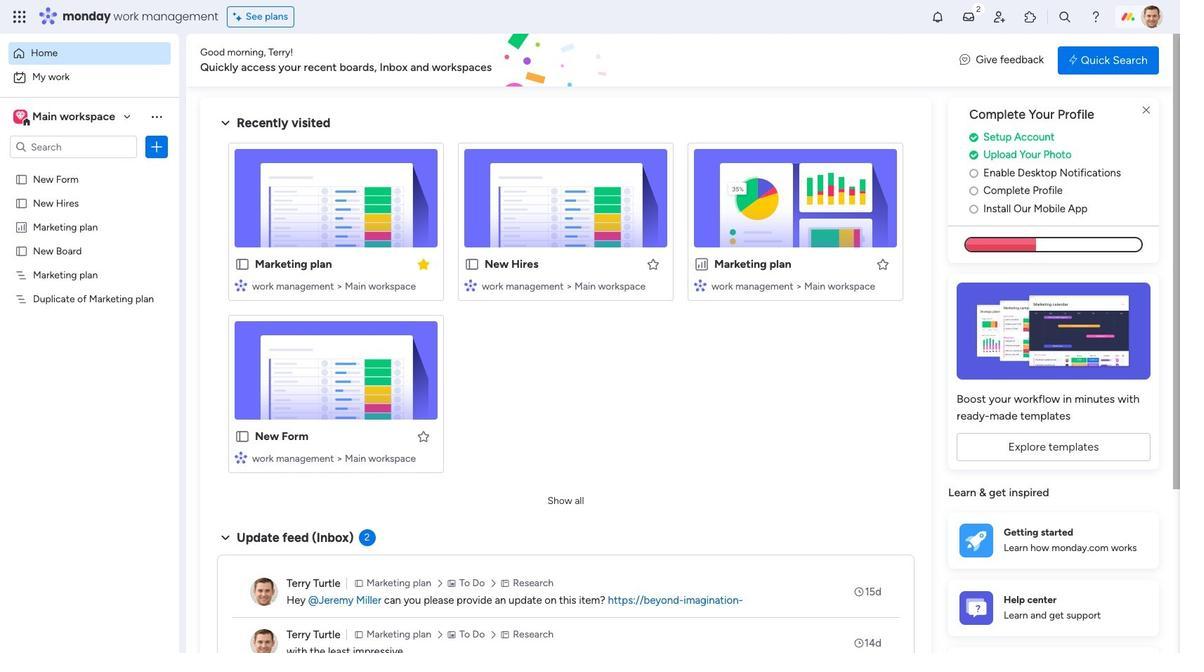 Task type: vqa. For each thing, say whether or not it's contained in the screenshot.
Add view image
no



Task type: locate. For each thing, give the bounding box(es) containing it.
options image
[[150, 140, 164, 154]]

2 circle o image from the top
[[970, 204, 979, 214]]

1 vertical spatial option
[[8, 66, 171, 89]]

notifications image
[[931, 10, 945, 24]]

invite members image
[[993, 10, 1007, 24]]

search everything image
[[1059, 10, 1073, 24]]

help center element
[[949, 580, 1160, 636]]

close update feed (inbox) image
[[217, 529, 234, 546]]

add to favorites image
[[647, 257, 661, 271], [417, 429, 431, 443]]

option
[[8, 42, 171, 65], [8, 66, 171, 89], [0, 166, 179, 169]]

getting started element
[[949, 512, 1160, 569]]

circle o image
[[970, 186, 979, 196]]

public dashboard image
[[695, 257, 710, 272]]

workspace image
[[13, 109, 27, 124], [16, 109, 25, 124]]

2 vertical spatial option
[[0, 166, 179, 169]]

0 vertical spatial check circle image
[[970, 132, 979, 143]]

dapulse x slim image
[[1139, 102, 1156, 119]]

remove from favorites image
[[417, 257, 431, 271]]

0 vertical spatial circle o image
[[970, 168, 979, 178]]

see plans image
[[233, 9, 246, 25]]

circle o image down circle o icon
[[970, 204, 979, 214]]

workspace options image
[[150, 109, 164, 124]]

templates image image
[[962, 283, 1147, 380]]

0 vertical spatial add to favorites image
[[647, 257, 661, 271]]

close recently visited image
[[217, 115, 234, 131]]

1 vertical spatial add to favorites image
[[417, 429, 431, 443]]

0 horizontal spatial add to favorites image
[[417, 429, 431, 443]]

terry turtle image
[[1142, 6, 1164, 28], [250, 578, 278, 606], [250, 629, 278, 653]]

list box
[[0, 164, 179, 500]]

2 element
[[359, 529, 376, 546]]

1 horizontal spatial add to favorites image
[[647, 257, 661, 271]]

2 workspace image from the left
[[16, 109, 25, 124]]

1 vertical spatial check circle image
[[970, 150, 979, 160]]

check circle image
[[970, 132, 979, 143], [970, 150, 979, 160]]

public board image
[[235, 257, 250, 272]]

1 check circle image from the top
[[970, 132, 979, 143]]

public board image
[[15, 172, 28, 186], [15, 196, 28, 209], [15, 244, 28, 257], [465, 257, 480, 272], [235, 429, 250, 444]]

1 vertical spatial circle o image
[[970, 204, 979, 214]]

circle o image up circle o icon
[[970, 168, 979, 178]]

2 check circle image from the top
[[970, 150, 979, 160]]

select product image
[[13, 10, 27, 24]]

quick search results list box
[[217, 131, 915, 490]]

circle o image
[[970, 168, 979, 178], [970, 204, 979, 214]]

v2 bolt switch image
[[1070, 52, 1078, 68]]

monday marketplace image
[[1024, 10, 1038, 24]]

add to favorites image
[[877, 257, 891, 271]]



Task type: describe. For each thing, give the bounding box(es) containing it.
workspace selection element
[[13, 108, 117, 127]]

1 workspace image from the left
[[13, 109, 27, 124]]

2 vertical spatial terry turtle image
[[250, 629, 278, 653]]

1 vertical spatial terry turtle image
[[250, 578, 278, 606]]

1 circle o image from the top
[[970, 168, 979, 178]]

public dashboard image
[[15, 220, 28, 233]]

0 vertical spatial terry turtle image
[[1142, 6, 1164, 28]]

Search in workspace field
[[30, 139, 117, 155]]

update feed image
[[962, 10, 976, 24]]

2 image
[[973, 1, 986, 17]]

0 vertical spatial option
[[8, 42, 171, 65]]

v2 user feedback image
[[960, 52, 971, 68]]

help image
[[1090, 10, 1104, 24]]



